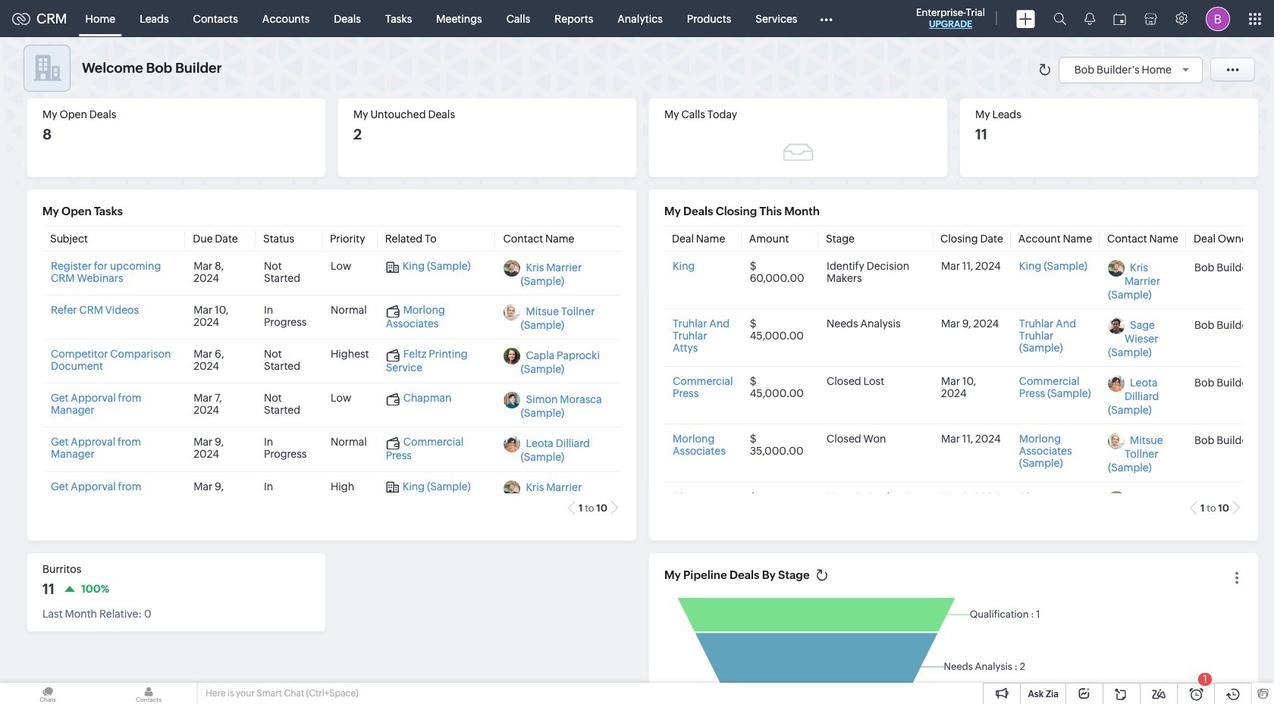 Task type: locate. For each thing, give the bounding box(es) containing it.
logo image
[[12, 13, 30, 25]]

create menu element
[[1007, 0, 1044, 37]]

chats image
[[0, 683, 96, 705]]

search element
[[1044, 0, 1075, 37]]

create menu image
[[1016, 9, 1035, 28]]

calendar image
[[1113, 13, 1126, 25]]

profile image
[[1206, 6, 1230, 31]]

Other Modules field
[[810, 6, 842, 31]]

signals image
[[1085, 12, 1095, 25]]



Task type: vqa. For each thing, say whether or not it's contained in the screenshot.
Leads
no



Task type: describe. For each thing, give the bounding box(es) containing it.
signals element
[[1075, 0, 1104, 37]]

contacts image
[[101, 683, 196, 705]]

search image
[[1053, 12, 1066, 25]]

profile element
[[1197, 0, 1239, 37]]



